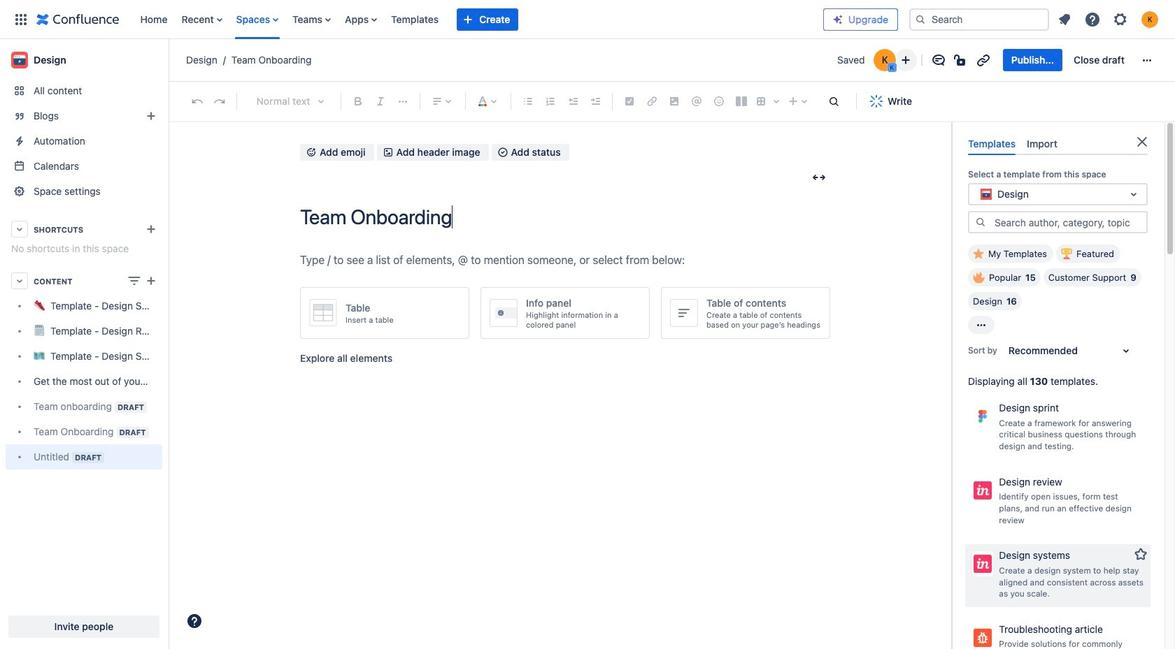 Task type: vqa. For each thing, say whether or not it's contained in the screenshot.
More actions image in the right top of the page
no



Task type: locate. For each thing, give the bounding box(es) containing it.
None search field
[[910, 8, 1049, 30]]

list formating group
[[517, 90, 607, 113]]

group
[[1003, 49, 1133, 71]]

list
[[133, 0, 824, 39], [1052, 7, 1167, 32]]

notification icon image
[[1056, 11, 1073, 28]]

tree
[[6, 294, 162, 470]]

banner
[[0, 0, 1175, 39]]

your profile and preferences image
[[1142, 11, 1159, 28]]

insert a table image
[[309, 299, 337, 327]]

help icon image
[[1084, 11, 1101, 28]]

tab list
[[963, 132, 1154, 155]]

copy link image
[[975, 52, 992, 69]]

comment icon image
[[930, 52, 947, 69]]

Give this page a title text field
[[300, 206, 832, 229]]

star design systems image
[[1133, 547, 1150, 563]]

None text field
[[978, 188, 981, 202]]

search icon image
[[975, 217, 987, 228]]

1 horizontal spatial list
[[1052, 7, 1167, 32]]

confluence image
[[36, 11, 119, 28], [36, 11, 119, 28]]

premium image
[[833, 14, 844, 25]]

0 horizontal spatial list
[[133, 0, 824, 39]]

settings icon image
[[1112, 11, 1129, 28]]

create image
[[143, 273, 160, 290]]

global element
[[8, 0, 824, 39]]

add emoji image
[[306, 147, 317, 158]]



Task type: describe. For each thing, give the bounding box(es) containing it.
list for the appswitcher icon
[[133, 0, 824, 39]]

Main content area, start typing to enter text. text field
[[300, 251, 832, 271]]

text formatting group
[[347, 90, 414, 113]]

change view image
[[126, 273, 143, 290]]

no restrictions image
[[953, 52, 970, 69]]

Search author, category, topic field
[[991, 213, 1147, 232]]

Search field
[[910, 8, 1049, 30]]

insert a table of contents based on your page image
[[670, 299, 698, 327]]

make page full-width image
[[811, 170, 828, 186]]

space element
[[0, 39, 168, 650]]

open image
[[1126, 186, 1143, 203]]

star design sprint image
[[1133, 399, 1150, 416]]

image icon image
[[382, 147, 394, 158]]

add shortcut image
[[143, 221, 160, 238]]

more image
[[1139, 52, 1156, 69]]

appswitcher icon image
[[13, 11, 29, 28]]

create a blog image
[[143, 108, 160, 125]]

insert an info panel to highlight information in a colored panel image
[[490, 299, 518, 327]]

close templates and import image
[[1134, 134, 1151, 150]]

search image
[[915, 14, 926, 25]]

invite to edit image
[[898, 52, 914, 69]]

tree inside space element
[[6, 294, 162, 470]]

list for premium icon
[[1052, 7, 1167, 32]]

collapse sidebar image
[[153, 46, 183, 74]]



